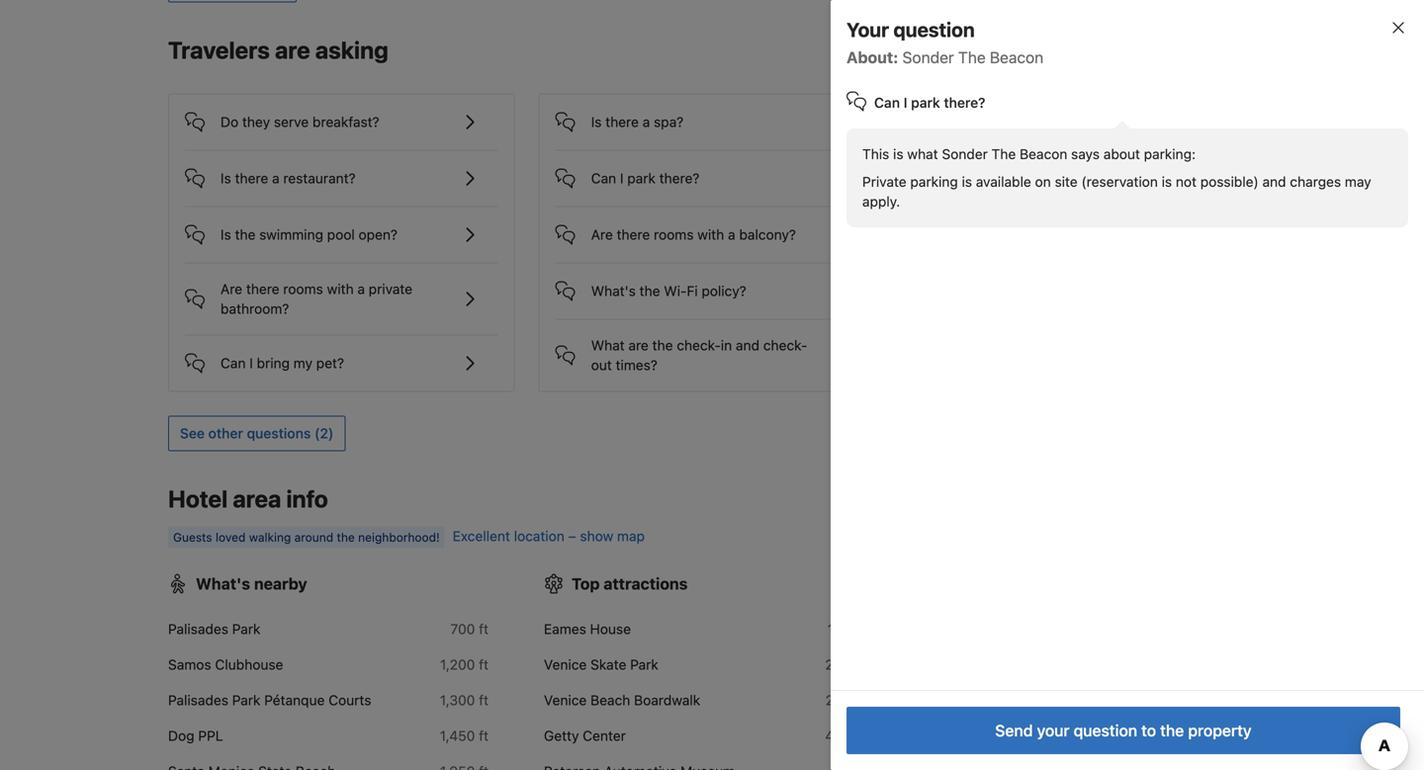 Task type: describe. For each thing, give the bounding box(es) containing it.
1,200 ft
[[440, 657, 489, 673]]

send your question to the property button
[[847, 707, 1401, 755]]

travelers are asking
[[168, 36, 388, 64]]

1,200
[[440, 657, 475, 673]]

questions
[[247, 425, 311, 442]]

the for is
[[992, 146, 1016, 162]]

mi for 1.7 mi
[[1225, 693, 1240, 709]]

there for is there a spa?
[[606, 114, 639, 130]]

house
[[590, 621, 631, 638]]

700 ft
[[450, 621, 489, 638]]

possible)
[[1201, 174, 1259, 190]]

swimming
[[259, 227, 323, 243]]

are for asking
[[275, 36, 310, 64]]

there for are there rooms with a balcony?
[[617, 227, 650, 243]]

can for can i park there? button on the top of the page
[[591, 170, 616, 187]]

see
[[180, 425, 205, 442]]

info
[[286, 485, 328, 513]]

this is what sonder the beacon says about parking:
[[863, 146, 1196, 162]]

can inside your question dialog
[[874, 94, 900, 111]]

1,450 ft
[[440, 728, 489, 744]]

what are the check-in and check- out times?
[[591, 337, 808, 374]]

about:
[[847, 48, 899, 67]]

palisades park
[[168, 621, 261, 638]]

1.7 mi
[[1204, 693, 1240, 709]]

and inside what are the check-in and check- out times?
[[736, 337, 760, 354]]

travelers
[[168, 36, 270, 64]]

can i bring my pet?
[[221, 355, 344, 372]]

what's for what's the wi-fi policy?
[[591, 283, 636, 299]]

on
[[1035, 174, 1051, 190]]

what's the wi-fi policy? button
[[556, 264, 869, 303]]

send your question to the property
[[995, 722, 1252, 740]]

asking
[[315, 36, 388, 64]]

in
[[721, 337, 732, 354]]

charges
[[1290, 174, 1341, 190]]

not
[[1176, 174, 1197, 190]]

the left wi-
[[640, 283, 660, 299]]

1.5
[[828, 621, 846, 638]]

ppl
[[198, 728, 223, 744]]

samos clubhouse
[[168, 657, 283, 673]]

the inside your question dialog
[[1160, 722, 1184, 740]]

says
[[1071, 146, 1100, 162]]

private parking is available on site (reservation is not possible) and charges may apply.
[[863, 174, 1375, 210]]

other
[[208, 425, 243, 442]]

clubhouse
[[215, 657, 283, 673]]

i for can i bring my pet? button
[[250, 355, 253, 372]]

can i park there? button
[[556, 151, 869, 191]]

venice skate park
[[544, 657, 659, 673]]

your
[[847, 18, 889, 41]]

1.7
[[1204, 693, 1221, 709]]

eames house
[[544, 621, 631, 638]]

can for can i bring my pet? button
[[221, 355, 246, 372]]

are there rooms with a balcony? button
[[556, 207, 869, 247]]

to
[[1142, 722, 1156, 740]]

4.5
[[825, 728, 846, 744]]

see other questions (2)
[[180, 425, 334, 442]]

samos
[[168, 657, 211, 673]]

(2)
[[315, 425, 334, 442]]

1.5 mi
[[828, 621, 865, 638]]

question inside button
[[1074, 722, 1138, 740]]

the left swimming
[[235, 227, 256, 243]]

pétanque
[[264, 693, 325, 709]]

2.5 mi
[[826, 693, 865, 709]]

park for 1,300 ft
[[232, 693, 261, 709]]

a inside are there rooms with a private bathroom?
[[357, 281, 365, 297]]

attractions
[[604, 575, 688, 594]]

is the swimming pool open? button
[[185, 207, 498, 247]]

park for 700 ft
[[232, 621, 261, 638]]

is the swimming pool open?
[[221, 227, 398, 243]]

do they serve breakfast? button
[[185, 95, 498, 134]]

3.3
[[1201, 728, 1221, 744]]

is there a spa? button
[[556, 95, 869, 134]]

can i park there? inside your question dialog
[[874, 94, 986, 111]]

what are the check-in and check- out times? button
[[556, 320, 869, 376]]

park inside your question dialog
[[911, 94, 940, 111]]

and inside private parking is available on site (reservation is not possible) and charges may apply.
[[1263, 174, 1286, 190]]

del
[[967, 728, 988, 744]]

this
[[863, 146, 890, 162]]

a left balcony?
[[728, 227, 736, 243]]

1,450
[[440, 728, 475, 744]]

hotel area info
[[168, 485, 328, 513]]

venice for venice beach
[[920, 693, 963, 709]]

can i park there? inside button
[[591, 170, 700, 187]]

what's for what's nearby
[[196, 575, 250, 594]]

spa?
[[654, 114, 684, 130]]

still
[[1023, 180, 1059, 203]]

beach for venice beach boardwalk
[[591, 693, 630, 709]]

marina del rey beach
[[920, 728, 1059, 744]]

is there a restaurant?
[[221, 170, 356, 187]]

beacon for question
[[990, 48, 1044, 67]]

2 horizontal spatial beach
[[1019, 728, 1059, 744]]

pool
[[327, 227, 355, 243]]

are there rooms with a private bathroom?
[[221, 281, 413, 317]]

apply.
[[863, 193, 900, 210]]

the for question
[[958, 48, 986, 67]]

do
[[221, 114, 239, 130]]

open?
[[359, 227, 398, 243]]

is for is the swimming pool open?
[[221, 227, 231, 243]]

ft for 1,450 ft
[[479, 728, 489, 744]]

what
[[907, 146, 938, 162]]



Task type: locate. For each thing, give the bounding box(es) containing it.
private
[[369, 281, 413, 297]]

what's inside button
[[591, 283, 636, 299]]

0 vertical spatial park
[[911, 94, 940, 111]]

a left spa?
[[643, 114, 650, 130]]

is right the parking
[[962, 174, 972, 190]]

0 horizontal spatial check-
[[677, 337, 721, 354]]

out
[[591, 357, 612, 374]]

ft
[[479, 621, 489, 638], [479, 657, 489, 673], [479, 693, 489, 709], [479, 728, 489, 744]]

what's up 'what'
[[591, 283, 636, 299]]

park right "skate"
[[630, 657, 659, 673]]

do they serve breakfast?
[[221, 114, 379, 130]]

send
[[995, 722, 1033, 740]]

is
[[591, 114, 602, 130], [221, 170, 231, 187], [221, 227, 231, 243]]

is right this
[[893, 146, 904, 162]]

3.3 mi
[[1201, 728, 1240, 744]]

parking
[[910, 174, 958, 190]]

the up the 'times?' at the top left
[[652, 337, 673, 354]]

beacon inside your question about: sonder the beacon
[[990, 48, 1044, 67]]

check- down fi
[[677, 337, 721, 354]]

i inside dialog
[[904, 94, 908, 111]]

my
[[294, 355, 313, 372]]

1 horizontal spatial and
[[1263, 174, 1286, 190]]

1 horizontal spatial question
[[1074, 722, 1138, 740]]

0 horizontal spatial park
[[627, 170, 656, 187]]

700
[[450, 621, 475, 638]]

0 horizontal spatial the
[[958, 48, 986, 67]]

top
[[572, 575, 600, 594]]

your question about: sonder the beacon
[[847, 18, 1044, 67]]

1 vertical spatial the
[[992, 146, 1016, 162]]

area
[[233, 485, 281, 513]]

i down is there a spa?
[[620, 170, 624, 187]]

1 vertical spatial can
[[591, 170, 616, 187]]

with left private
[[327, 281, 354, 297]]

ft for 700 ft
[[479, 621, 489, 638]]

ft for 1,300 ft
[[479, 693, 489, 709]]

parking:
[[1144, 146, 1196, 162]]

property
[[1188, 722, 1252, 740]]

can left "bring"
[[221, 355, 246, 372]]

are there rooms with a balcony?
[[591, 227, 796, 243]]

2 vertical spatial park
[[232, 693, 261, 709]]

are up what's the wi-fi policy?
[[591, 227, 613, 243]]

park down is there a spa?
[[627, 170, 656, 187]]

1 vertical spatial can i park there?
[[591, 170, 700, 187]]

i
[[904, 94, 908, 111], [620, 170, 624, 187], [250, 355, 253, 372]]

0 horizontal spatial what's
[[196, 575, 250, 594]]

the inside what are the check-in and check- out times?
[[652, 337, 673, 354]]

0 vertical spatial can
[[874, 94, 900, 111]]

1 palisades from the top
[[168, 621, 228, 638]]

mi for 1.5 mi
[[849, 621, 865, 638]]

1 horizontal spatial there?
[[944, 94, 986, 111]]

rooms inside are there rooms with a balcony? button
[[654, 227, 694, 243]]

2 palisades from the top
[[168, 693, 228, 709]]

1 horizontal spatial check-
[[763, 337, 808, 354]]

can i park there?
[[874, 94, 986, 111], [591, 170, 700, 187]]

1 horizontal spatial what's
[[591, 283, 636, 299]]

1 horizontal spatial are
[[591, 227, 613, 243]]

is inside button
[[591, 114, 602, 130]]

your question dialog
[[799, 0, 1424, 771]]

park
[[911, 94, 940, 111], [627, 170, 656, 187]]

can inside button
[[221, 355, 246, 372]]

beach right rey
[[1019, 728, 1059, 744]]

can inside button
[[591, 170, 616, 187]]

ft right 1,300
[[479, 693, 489, 709]]

ft for 1,200 ft
[[479, 657, 489, 673]]

1 vertical spatial question
[[1074, 722, 1138, 740]]

the right to
[[1160, 722, 1184, 740]]

venice up getty
[[544, 693, 587, 709]]

beach down "skate"
[[591, 693, 630, 709]]

the inside your question about: sonder the beacon
[[958, 48, 986, 67]]

i inside button
[[620, 170, 624, 187]]

1 vertical spatial is
[[221, 170, 231, 187]]

1 horizontal spatial the
[[992, 146, 1016, 162]]

1 ft from the top
[[479, 621, 489, 638]]

venice for venice skate park
[[544, 657, 587, 673]]

can down about:
[[874, 94, 900, 111]]

0 horizontal spatial can i park there?
[[591, 170, 700, 187]]

a left restaurant?
[[272, 170, 280, 187]]

0 horizontal spatial question
[[894, 18, 975, 41]]

getty center
[[544, 728, 626, 744]]

2 horizontal spatial can
[[874, 94, 900, 111]]

0 horizontal spatial with
[[327, 281, 354, 297]]

beacon for is
[[1020, 146, 1068, 162]]

hotel
[[168, 485, 228, 513]]

check- right in
[[763, 337, 808, 354]]

mi right 3.3
[[1225, 728, 1240, 744]]

there down the they in the top left of the page
[[235, 170, 268, 187]]

can i bring my pet? button
[[185, 336, 498, 376]]

2 vertical spatial i
[[250, 355, 253, 372]]

your
[[1037, 722, 1070, 740]]

2.5
[[826, 693, 846, 709]]

marina
[[920, 728, 963, 744]]

there? down your question about: sonder the beacon
[[944, 94, 986, 111]]

there?
[[944, 94, 986, 111], [659, 170, 700, 187]]

with for private
[[327, 281, 354, 297]]

rooms up wi-
[[654, 227, 694, 243]]

0 vertical spatial i
[[904, 94, 908, 111]]

question right your
[[894, 18, 975, 41]]

rooms
[[654, 227, 694, 243], [283, 281, 323, 297]]

0 vertical spatial what's
[[591, 283, 636, 299]]

are up the 'times?' at the top left
[[629, 337, 649, 354]]

there for are there rooms with a private bathroom?
[[246, 281, 280, 297]]

3 ft from the top
[[479, 693, 489, 709]]

1 vertical spatial sonder
[[942, 146, 988, 162]]

1 horizontal spatial park
[[911, 94, 940, 111]]

is there a restaurant? button
[[185, 151, 498, 191]]

i left "bring"
[[250, 355, 253, 372]]

breakfast?
[[313, 114, 379, 130]]

1 horizontal spatial can i park there?
[[874, 94, 986, 111]]

courts
[[329, 693, 371, 709]]

4.5 mi
[[825, 728, 865, 744]]

0 horizontal spatial rooms
[[283, 281, 323, 297]]

beach for venice beach
[[966, 693, 1006, 709]]

getty
[[544, 728, 579, 744]]

mi for 3.3 mi
[[1225, 728, 1240, 744]]

1 vertical spatial with
[[327, 281, 354, 297]]

check-
[[677, 337, 721, 354], [763, 337, 808, 354]]

fi
[[687, 283, 698, 299]]

the
[[958, 48, 986, 67], [992, 146, 1016, 162]]

0 vertical spatial the
[[958, 48, 986, 67]]

0 vertical spatial is
[[591, 114, 602, 130]]

are for the
[[629, 337, 649, 354]]

serve
[[274, 114, 309, 130]]

dog ppl
[[168, 728, 223, 744]]

is for is there a spa?
[[591, 114, 602, 130]]

rooms for balcony?
[[654, 227, 694, 243]]

there? inside can i park there? button
[[659, 170, 700, 187]]

sonder for question
[[903, 48, 954, 67]]

0 horizontal spatial are
[[221, 281, 242, 297]]

mi right 2.4
[[849, 657, 865, 673]]

there inside button
[[606, 114, 639, 130]]

eames
[[544, 621, 586, 638]]

2 horizontal spatial is
[[1162, 174, 1172, 190]]

1 horizontal spatial can
[[591, 170, 616, 187]]

are for are there rooms with a balcony?
[[591, 227, 613, 243]]

mi for 2.5 mi
[[849, 693, 865, 709]]

i inside button
[[250, 355, 253, 372]]

1 vertical spatial and
[[736, 337, 760, 354]]

1 vertical spatial there?
[[659, 170, 700, 187]]

rooms inside are there rooms with a private bathroom?
[[283, 281, 323, 297]]

palisades up dog ppl
[[168, 693, 228, 709]]

there? down spa?
[[659, 170, 700, 187]]

can down is there a spa?
[[591, 170, 616, 187]]

mi for 4.5 mi
[[849, 728, 865, 744]]

mi right '1.7'
[[1225, 693, 1240, 709]]

mi right 4.5
[[849, 728, 865, 744]]

mi
[[849, 621, 865, 638], [849, 657, 865, 673], [849, 693, 865, 709], [1225, 693, 1240, 709], [849, 728, 865, 744], [1225, 728, 1240, 744]]

a inside button
[[643, 114, 650, 130]]

1 horizontal spatial rooms
[[654, 227, 694, 243]]

1 check- from the left
[[677, 337, 721, 354]]

and left charges
[[1263, 174, 1286, 190]]

is left swimming
[[221, 227, 231, 243]]

beach up marina del rey beach
[[966, 693, 1006, 709]]

0 vertical spatial beacon
[[990, 48, 1044, 67]]

2 horizontal spatial i
[[904, 94, 908, 111]]

0 vertical spatial park
[[232, 621, 261, 638]]

with inside are there rooms with a balcony? button
[[698, 227, 724, 243]]

1,300 ft
[[440, 693, 489, 709]]

there up what's the wi-fi policy?
[[617, 227, 650, 243]]

2.4 mi
[[825, 657, 865, 673]]

4 ft from the top
[[479, 728, 489, 744]]

can i park there? down is there a spa?
[[591, 170, 700, 187]]

venice up the marina
[[920, 693, 963, 709]]

what's up palisades park
[[196, 575, 250, 594]]

park up the clubhouse
[[232, 621, 261, 638]]

there for is there a restaurant?
[[235, 170, 268, 187]]

0 vertical spatial are
[[591, 227, 613, 243]]

private
[[863, 174, 907, 190]]

1 vertical spatial what's
[[196, 575, 250, 594]]

venice beach boardwalk
[[544, 693, 701, 709]]

i for can i park there? button on the top of the page
[[620, 170, 624, 187]]

and
[[1263, 174, 1286, 190], [736, 337, 760, 354]]

are inside are there rooms with a private bathroom?
[[221, 281, 242, 297]]

center
[[583, 728, 626, 744]]

0 vertical spatial with
[[698, 227, 724, 243]]

0 horizontal spatial i
[[250, 355, 253, 372]]

are for are there rooms with a private bathroom?
[[221, 281, 242, 297]]

1 vertical spatial park
[[630, 657, 659, 673]]

what's
[[591, 283, 636, 299], [196, 575, 250, 594]]

1 vertical spatial park
[[627, 170, 656, 187]]

park
[[232, 621, 261, 638], [630, 657, 659, 673], [232, 693, 261, 709]]

with for balcony?
[[698, 227, 724, 243]]

top attractions
[[572, 575, 688, 594]]

palisades up samos
[[168, 621, 228, 638]]

mi right "1.5"
[[849, 621, 865, 638]]

there
[[606, 114, 639, 130], [235, 170, 268, 187], [617, 227, 650, 243], [246, 281, 280, 297]]

0 horizontal spatial are
[[275, 36, 310, 64]]

sonder inside your question about: sonder the beacon
[[903, 48, 954, 67]]

can i park there? up what
[[874, 94, 986, 111]]

ft right 700
[[479, 621, 489, 638]]

park up what
[[911, 94, 940, 111]]

0 vertical spatial rooms
[[654, 227, 694, 243]]

(reservation
[[1082, 174, 1158, 190]]

0 horizontal spatial is
[[893, 146, 904, 162]]

restaurant?
[[283, 170, 356, 187]]

question inside your question about: sonder the beacon
[[894, 18, 975, 41]]

0 vertical spatial are
[[275, 36, 310, 64]]

site
[[1055, 174, 1078, 190]]

park inside button
[[627, 170, 656, 187]]

sonder
[[903, 48, 954, 67], [942, 146, 988, 162]]

bathroom?
[[221, 301, 289, 317]]

venice for venice beach boardwalk
[[544, 693, 587, 709]]

0 vertical spatial there?
[[944, 94, 986, 111]]

1 vertical spatial are
[[629, 337, 649, 354]]

sonder right about:
[[903, 48, 954, 67]]

mi right 2.5
[[849, 693, 865, 709]]

0 horizontal spatial there?
[[659, 170, 700, 187]]

there? inside your question dialog
[[944, 94, 986, 111]]

rey
[[992, 728, 1015, 744]]

1 vertical spatial rooms
[[283, 281, 323, 297]]

1 horizontal spatial are
[[629, 337, 649, 354]]

beacon
[[990, 48, 1044, 67], [1020, 146, 1068, 162]]

still looking?
[[1023, 180, 1142, 203]]

ft right '1,450'
[[479, 728, 489, 744]]

1 vertical spatial beacon
[[1020, 146, 1068, 162]]

sonder for is
[[942, 146, 988, 162]]

available
[[976, 174, 1032, 190]]

policy?
[[702, 283, 747, 299]]

1 horizontal spatial i
[[620, 170, 624, 187]]

are there rooms with a private bathroom? button
[[185, 264, 498, 319]]

beacon up the on
[[1020, 146, 1068, 162]]

1 vertical spatial i
[[620, 170, 624, 187]]

are up bathroom?
[[221, 281, 242, 297]]

2 check- from the left
[[763, 337, 808, 354]]

there inside are there rooms with a private bathroom?
[[246, 281, 280, 297]]

1 horizontal spatial is
[[962, 174, 972, 190]]

2 ft from the top
[[479, 657, 489, 673]]

are left asking
[[275, 36, 310, 64]]

1 horizontal spatial with
[[698, 227, 724, 243]]

dog
[[168, 728, 194, 744]]

2 vertical spatial can
[[221, 355, 246, 372]]

0 vertical spatial sonder
[[903, 48, 954, 67]]

1 vertical spatial palisades
[[168, 693, 228, 709]]

skate
[[591, 657, 627, 673]]

0 vertical spatial and
[[1263, 174, 1286, 190]]

i up what
[[904, 94, 908, 111]]

palisades for palisades park pétanque courts
[[168, 693, 228, 709]]

is left spa?
[[591, 114, 602, 130]]

is left not
[[1162, 174, 1172, 190]]

0 horizontal spatial can
[[221, 355, 246, 372]]

ft right 1,200
[[479, 657, 489, 673]]

what's the wi-fi policy?
[[591, 283, 747, 299]]

venice beach
[[920, 693, 1006, 709]]

with inside are there rooms with a private bathroom?
[[327, 281, 354, 297]]

they
[[242, 114, 270, 130]]

0 horizontal spatial and
[[736, 337, 760, 354]]

are inside what are the check-in and check- out times?
[[629, 337, 649, 354]]

park down the clubhouse
[[232, 693, 261, 709]]

question left to
[[1074, 722, 1138, 740]]

see other questions (2) button
[[168, 416, 346, 452]]

sonder up the parking
[[942, 146, 988, 162]]

0 vertical spatial question
[[894, 18, 975, 41]]

is there a spa?
[[591, 114, 684, 130]]

about
[[1104, 146, 1140, 162]]

1 vertical spatial are
[[221, 281, 242, 297]]

1,300
[[440, 693, 475, 709]]

is for is there a restaurant?
[[221, 170, 231, 187]]

and right in
[[736, 337, 760, 354]]

with
[[698, 227, 724, 243], [327, 281, 354, 297]]

0 horizontal spatial beach
[[591, 693, 630, 709]]

2 vertical spatial is
[[221, 227, 231, 243]]

rooms for private
[[283, 281, 323, 297]]

with up the what's the wi-fi policy? button
[[698, 227, 724, 243]]

there up bathroom?
[[246, 281, 280, 297]]

palisades for palisades park
[[168, 621, 228, 638]]

there left spa?
[[606, 114, 639, 130]]

venice down eames
[[544, 657, 587, 673]]

rooms up bathroom?
[[283, 281, 323, 297]]

mi for 2.4 mi
[[849, 657, 865, 673]]

is down do
[[221, 170, 231, 187]]

0 vertical spatial can i park there?
[[874, 94, 986, 111]]

0 vertical spatial palisades
[[168, 621, 228, 638]]

a left private
[[357, 281, 365, 297]]

beacon up this is what sonder the beacon says about parking:
[[990, 48, 1044, 67]]

1 horizontal spatial beach
[[966, 693, 1006, 709]]



Task type: vqa. For each thing, say whether or not it's contained in the screenshot.


